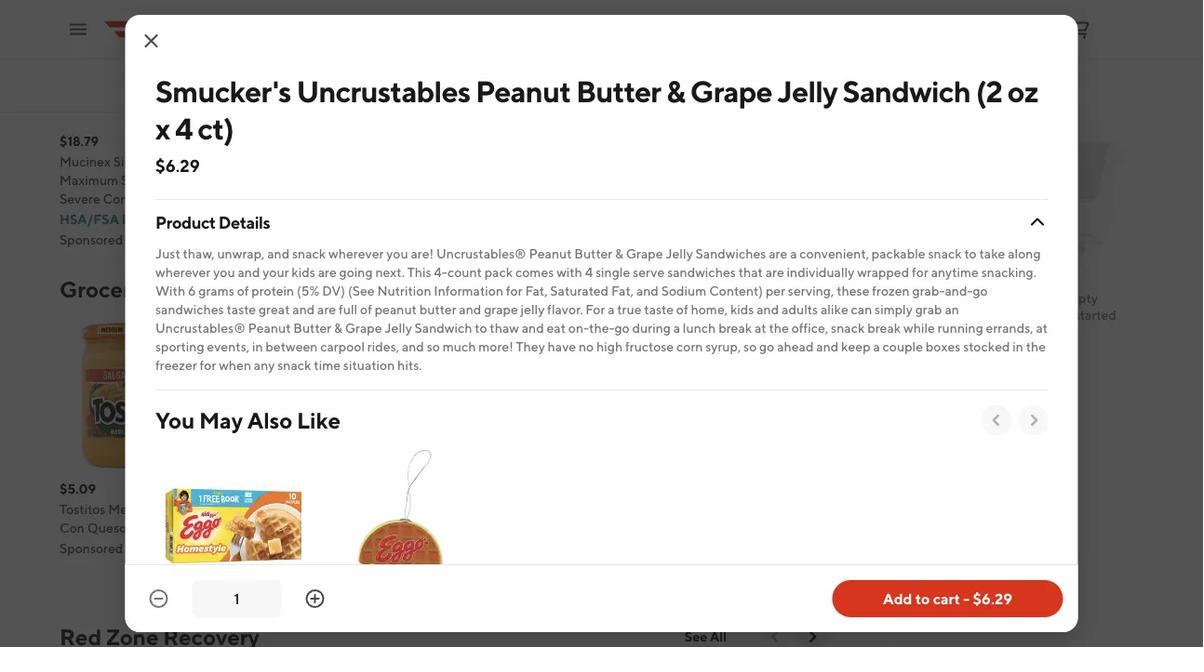 Task type: locate. For each thing, give the bounding box(es) containing it.
more!
[[478, 339, 513, 355]]

grape up the increase quantity by 1 icon
[[325, 521, 362, 536]]

butter up instasoothe
[[576, 74, 661, 108]]

oz) for campbell's homestyle chicken noodle soup microwavable bowl (15.4 oz)
[[565, 558, 583, 573]]

& up the increase quantity by 1 icon
[[314, 521, 323, 536]]

alike
[[821, 302, 848, 317]]

sandwiches up sodium
[[667, 265, 736, 280]]

chicken inside $3.59 nissin top ramen chicken noodle soup (3 oz x 6 ct)
[[397, 521, 446, 536]]

butter up the increase quantity by 1 icon
[[273, 521, 312, 536]]

ct) right (10
[[478, 191, 494, 207]]

all up home,
[[710, 282, 727, 297]]

peanut up "1" text box
[[228, 521, 271, 536]]

2 see from the top
[[685, 630, 708, 645]]

$6.29 smucker's uncrustables peanut butter & grape jelly sandwich (2 oz x 4 ct)
[[228, 482, 370, 573]]

and down unwrap,
[[237, 265, 260, 280]]

0 horizontal spatial so
[[427, 339, 440, 355]]

0 vertical spatial for
[[912, 265, 928, 280]]

cart left "-"
[[933, 591, 961, 608]]

& left pain
[[174, 191, 183, 207]]

sandwiches down with
[[155, 302, 224, 317]]

sandwiches
[[695, 246, 766, 262]]

0 horizontal spatial sandwiches
[[155, 302, 224, 317]]

0 horizontal spatial x
[[155, 111, 169, 146]]

2 taste from the left
[[644, 302, 674, 317]]

relief
[[793, 191, 828, 207]]

uncrustables inside $6.29 smucker's uncrustables peanut butter & grape jelly sandwich (2 oz x 4 ct)
[[292, 502, 370, 518]]

high
[[596, 339, 622, 355]]

1 vertical spatial sandwich
[[414, 321, 472, 336]]

1 horizontal spatial noodle
[[617, 521, 661, 536]]

add left "-"
[[883, 591, 913, 608]]

ultra
[[815, 154, 844, 169]]

stroker
[[296, 154, 339, 169]]

& inside $6.29 smucker's uncrustables peanut butter & grape jelly sandwich (2 oz x 4 ct)
[[314, 521, 323, 536]]

this
[[407, 265, 431, 280]]

1 at from the left
[[755, 321, 766, 336]]

smucker's uncrustables peanut butter & grape jelly sandwich (2 oz x 4 ct) image
[[228, 319, 382, 473]]

1 vertical spatial uncrustables
[[292, 502, 370, 518]]

1 noodle from the left
[[449, 521, 493, 536]]

an
[[945, 302, 959, 317]]

2 vertical spatial oz)
[[565, 558, 583, 573]]

1 vertical spatial for
[[506, 283, 522, 299]]

go down true
[[614, 321, 630, 336]]

2 vertical spatial sandwich
[[258, 539, 316, 555]]

adults
[[782, 302, 818, 317]]

1 vertical spatial the
[[1026, 339, 1046, 355]]

of down sodium
[[676, 302, 688, 317]]

ct) right (40
[[694, 191, 710, 207]]

a up individually
[[790, 246, 797, 262]]

1 vertical spatial oz)
[[173, 521, 191, 536]]

and inside mucinex instasoothe honey and echinacea medicated drops (40 ct)
[[607, 173, 629, 188]]

0 vertical spatial the
[[769, 321, 789, 336]]

uncrustables
[[296, 74, 470, 108], [292, 502, 370, 518]]

(2
[[976, 74, 1002, 108], [318, 539, 330, 555]]

2 horizontal spatial sandwich
[[843, 74, 970, 108]]

oz) down symptom
[[734, 210, 752, 225]]

0 vertical spatial go
[[973, 283, 988, 299]]

increase quantity by 1 image
[[304, 588, 326, 611]]

0 horizontal spatial sandwich
[[258, 539, 316, 555]]

wherever up going
[[328, 246, 383, 262]]

packable
[[872, 246, 926, 262]]

2 mucinex from the left
[[565, 154, 616, 169]]

sponsored inside '$5.09 tostitos medium salsa con queso dip (15 oz) sponsored'
[[60, 541, 123, 557]]

noodle down ramen
[[449, 521, 493, 536]]

1 vertical spatial cart
[[933, 591, 961, 608]]

0 horizontal spatial break
[[718, 321, 752, 336]]

you up the 'grams'
[[213, 265, 235, 280]]

2 horizontal spatial go
[[973, 283, 988, 299]]

the
[[769, 321, 789, 336], [1026, 339, 1046, 355]]

pepto bismol ultra original flavor 5 symptom relief liquid (12 oz) image
[[734, 0, 887, 125]]

snack
[[292, 246, 326, 262], [928, 246, 962, 262], [831, 321, 865, 336], [277, 358, 311, 373]]

strength
[[121, 173, 173, 188]]

1 vertical spatial (2
[[318, 539, 330, 555]]

freezer
[[155, 358, 197, 373]]

campbell's homestyle chicken noodle soup microwavable bowl (15.4 oz) image
[[565, 319, 719, 473]]

add inside your cart is empty add items to get started
[[975, 308, 1000, 323]]

uncrustables® up count
[[436, 246, 526, 262]]

2 horizontal spatial of
[[676, 302, 688, 317]]

0 horizontal spatial cart
[[933, 591, 961, 608]]

mucinex up maximum
[[60, 154, 111, 169]]

1 vertical spatial you
[[213, 265, 235, 280]]

these
[[837, 283, 869, 299]]

sponsored down queso
[[60, 541, 123, 557]]

0 horizontal spatial at
[[755, 321, 766, 336]]

0 vertical spatial sandwich
[[843, 74, 970, 108]]

1 soup from the left
[[495, 521, 526, 536]]

oz) inside '$5.09 tostitos medium salsa con queso dip (15 oz) sponsored'
[[173, 521, 191, 536]]

& inside $18.79 mucinex sinus-max maximum strength severe congestion & pain caplets (20 ct)
[[174, 191, 183, 207]]

x inside the 'smucker's uncrustables peanut butter & grape jelly sandwich (2 oz x 4 ct)'
[[155, 111, 169, 146]]

in down errands,
[[1013, 339, 1024, 355]]

chicken down nissin
[[397, 521, 446, 536]]

0 horizontal spatial (2
[[318, 539, 330, 555]]

to left "-"
[[916, 591, 930, 608]]

see all link down the (15.4
[[674, 623, 738, 648]]

0 vertical spatial see all
[[685, 282, 727, 297]]

cart inside your cart is empty add items to get started
[[1023, 291, 1046, 306]]

1 vertical spatial next button of carousel image
[[1024, 411, 1043, 430]]

uncrustables up trojan
[[296, 74, 470, 108]]

break up syrup,
[[718, 321, 752, 336]]

peanut
[[475, 74, 570, 108], [529, 246, 572, 262], [248, 321, 290, 336], [228, 521, 271, 536]]

have
[[547, 339, 576, 355]]

going
[[339, 265, 372, 280]]

$6.29 for $6.29
[[155, 155, 200, 175]]

(2 inside the 'smucker's uncrustables peanut butter & grape jelly sandwich (2 oz x 4 ct)'
[[976, 74, 1002, 108]]

butter inside the 'smucker's uncrustables peanut butter & grape jelly sandwich (2 oz x 4 ct)'
[[576, 74, 661, 108]]

4 inside the 'smucker's uncrustables peanut butter & grape jelly sandwich (2 oz x 4 ct)'
[[175, 111, 192, 146]]

0 vertical spatial 6
[[188, 283, 196, 299]]

drops
[[632, 191, 667, 207]]

kids down content)
[[730, 302, 754, 317]]

add up bareskin
[[510, 98, 535, 114]]

for left when at bottom left
[[199, 358, 216, 373]]

all for first see all link from the top of the page
[[710, 282, 727, 297]]

0 vertical spatial uncrustables
[[296, 74, 470, 108]]

mucinex up honey
[[565, 154, 616, 169]]

hsa/fsa
[[60, 212, 119, 227]]

0 vertical spatial uncrustables®
[[436, 246, 526, 262]]

a right for
[[608, 302, 614, 317]]

2 vertical spatial 4
[[358, 539, 366, 555]]

1 taste from the left
[[226, 302, 256, 317]]

1 previous button of carousel image from the top
[[766, 280, 785, 299]]

-
[[964, 591, 970, 608]]

1 chicken from the left
[[397, 521, 446, 536]]

1 horizontal spatial mucinex
[[565, 154, 616, 169]]

2 soup from the left
[[664, 521, 694, 536]]

uncrustables inside the 'smucker's uncrustables peanut butter & grape jelly sandwich (2 oz x 4 ct)'
[[296, 74, 470, 108]]

hsa/fsa eligible sponsored
[[60, 212, 168, 248]]

1 horizontal spatial sandwich
[[414, 321, 472, 336]]

ct) inside $3.59 nissin top ramen chicken noodle soup (3 oz x 6 ct)
[[433, 539, 449, 555]]

cart inside button
[[933, 591, 961, 608]]

original
[[734, 173, 781, 188]]

add up max
[[173, 98, 198, 114]]

1 vertical spatial $6.29
[[228, 482, 263, 497]]

see all down the (15.4
[[685, 630, 727, 645]]

fat, up true
[[611, 283, 634, 299]]

product details button
[[155, 200, 1049, 245]]

1 horizontal spatial in
[[1013, 339, 1024, 355]]

see all link up lunch
[[674, 275, 738, 304]]

sandwich
[[843, 74, 970, 108], [414, 321, 472, 336], [258, 539, 316, 555]]

during
[[632, 321, 671, 336]]

1 horizontal spatial cart
[[1023, 291, 1046, 306]]

next button of carousel image
[[803, 280, 822, 299], [1024, 411, 1043, 430], [803, 628, 822, 647]]

and up your at the top of page
[[267, 246, 289, 262]]

1 vertical spatial smucker's
[[228, 502, 289, 518]]

grape down full
[[345, 321, 382, 336]]

soup down homestyle
[[664, 521, 694, 536]]

chicken
[[397, 521, 446, 536], [565, 521, 614, 536]]

0 horizontal spatial in
[[252, 339, 263, 355]]

mucinex instasoothe honey and echinacea medicated drops (40 ct) image
[[565, 0, 719, 125]]

1 vertical spatial see all link
[[674, 623, 738, 648]]

jelly up "1" text box
[[228, 539, 255, 555]]

mucinex inside $18.79 mucinex sinus-max maximum strength severe congestion & pain caplets (20 ct)
[[60, 154, 111, 169]]

1 horizontal spatial you
[[386, 246, 408, 262]]

sandwiches
[[667, 265, 736, 280], [155, 302, 224, 317]]

(20
[[108, 210, 129, 225]]

see down the (15.4
[[685, 630, 708, 645]]

noodle up bowl
[[617, 521, 661, 536]]

2 chicken from the left
[[565, 521, 614, 536]]

lunch
[[683, 321, 716, 336]]

1 horizontal spatial oz
[[397, 539, 410, 555]]

ct)
[[197, 111, 233, 146], [478, 191, 494, 207], [694, 191, 710, 207], [132, 210, 148, 225], [433, 539, 449, 555], [228, 558, 244, 573]]

0 horizontal spatial soup
[[495, 521, 526, 536]]

1 mucinex from the left
[[60, 154, 111, 169]]

smucker's inside the 'smucker's uncrustables peanut butter & grape jelly sandwich (2 oz x 4 ct)'
[[155, 74, 291, 108]]

1 horizontal spatial x
[[349, 539, 356, 555]]

soup
[[495, 521, 526, 536], [664, 521, 694, 536]]

empty
[[1061, 291, 1098, 306]]

2 previous button of carousel image from the top
[[766, 628, 785, 647]]

0 horizontal spatial taste
[[226, 302, 256, 317]]

when
[[218, 358, 251, 373]]

6 inside just thaw, unwrap, and snack wherever you are! uncrustables® peanut butter & grape jelly sandwiches are a convenient, packable snack to take along wherever you and your kids are going next. this 4-count pack comes with 4 single serve sandwiches that are individually wrapped for anytime snacking. with 6 grams of protein (5% dv) (see nutrition information for fat, saturated fat, and sodium content) per serving, these frozen grab-and-go sandwiches taste great and are full of peanut butter and grape jelly flavor. for a true taste of home, kids and adults alike can simply grab an uncrustables® peanut butter & grape jelly sandwich to thaw and eat on-the-go during a lunch break at the office, snack break while running errands, at sporting events, in between carpool rides, and so much more! they have no high fructose corn syrup, so go ahead and keep a couple boxes stocked in the freezer for when any snack time situation hits.
[[188, 283, 196, 299]]

1 all from the top
[[710, 282, 727, 297]]

fat, down comes
[[525, 283, 547, 299]]

0 horizontal spatial wherever
[[155, 265, 210, 280]]

ct) inside the 'smucker's uncrustables peanut butter & grape jelly sandwich (2 oz x 4 ct)'
[[197, 111, 233, 146]]

(2 inside $6.29 smucker's uncrustables peanut butter & grape jelly sandwich (2 oz x 4 ct)
[[318, 539, 330, 555]]

2 all from the top
[[710, 630, 727, 645]]

4
[[175, 111, 192, 146], [585, 265, 593, 280], [358, 539, 366, 555]]

2 fat, from the left
[[611, 283, 634, 299]]

0 vertical spatial see all link
[[674, 275, 738, 304]]

empty retail cart image
[[958, 93, 1133, 268]]

$5.09 tostitos medium salsa con queso dip (15 oz) sponsored
[[60, 482, 191, 557]]

0 horizontal spatial uncrustables®
[[155, 321, 245, 336]]

next.
[[375, 265, 404, 280]]

0 horizontal spatial mucinex
[[60, 154, 111, 169]]

break
[[718, 321, 752, 336], [867, 321, 901, 336]]

2 horizontal spatial x
[[413, 539, 420, 555]]

sponsored inside hsa/fsa eligible sponsored
[[60, 232, 123, 248]]

2 horizontal spatial oz)
[[734, 210, 752, 225]]

0 vertical spatial sandwiches
[[667, 265, 736, 280]]

1 vertical spatial sandwiches
[[155, 302, 224, 317]]

1 see all link from the top
[[674, 275, 738, 304]]

jelly up bismol
[[777, 74, 837, 108]]

peanut inside $6.29 smucker's uncrustables peanut butter & grape jelly sandwich (2 oz x 4 ct)
[[228, 521, 271, 536]]

a
[[790, 246, 797, 262], [608, 302, 614, 317], [673, 321, 680, 336], [873, 339, 880, 355]]

0 horizontal spatial $6.29
[[155, 155, 200, 175]]

grape up pepto
[[690, 74, 772, 108]]

0 vertical spatial 4
[[175, 111, 192, 146]]

snack up (5%
[[292, 246, 326, 262]]

0 vertical spatial oz)
[[734, 210, 752, 225]]

all down the (15.4
[[710, 630, 727, 645]]

2 horizontal spatial for
[[912, 265, 928, 280]]

$6.29 for $6.29 smucker's uncrustables peanut butter & grape jelly sandwich (2 oz x 4 ct)
[[228, 482, 263, 497]]

the up ahead on the bottom
[[769, 321, 789, 336]]

6 inside $3.59 nissin top ramen chicken noodle soup (3 oz x 6 ct)
[[422, 539, 430, 555]]

2 vertical spatial for
[[199, 358, 216, 373]]

running
[[938, 321, 983, 336]]

1 sponsored from the top
[[60, 232, 123, 248]]

sided
[[274, 173, 309, 188]]

and up medicated
[[607, 173, 629, 188]]

waffle image
[[323, 451, 477, 604]]

add up men's
[[341, 98, 367, 114]]

0 vertical spatial previous button of carousel image
[[766, 280, 785, 299]]

0 vertical spatial $6.29
[[155, 155, 200, 175]]

go
[[973, 283, 988, 299], [614, 321, 630, 336], [759, 339, 774, 355]]

1 horizontal spatial kids
[[730, 302, 754, 317]]

1 horizontal spatial chicken
[[565, 521, 614, 536]]

peanut up comes
[[529, 246, 572, 262]]

2 so from the left
[[743, 339, 757, 355]]

1 horizontal spatial sandwiches
[[667, 265, 736, 280]]

convenient,
[[799, 246, 869, 262]]

at down per
[[755, 321, 766, 336]]

personal
[[228, 191, 279, 207]]

kids up (5%
[[291, 265, 315, 280]]

so right syrup,
[[743, 339, 757, 355]]

see up home,
[[685, 282, 708, 297]]

1 horizontal spatial so
[[743, 339, 757, 355]]

flavor
[[784, 173, 821, 188]]

0 vertical spatial next button of carousel image
[[803, 280, 822, 299]]

all
[[710, 282, 727, 297], [710, 630, 727, 645]]

0 horizontal spatial noodle
[[449, 521, 493, 536]]

0 vertical spatial you
[[386, 246, 408, 262]]

go left your
[[973, 283, 988, 299]]

your
[[993, 291, 1021, 306]]

and
[[607, 173, 629, 188], [267, 246, 289, 262], [237, 265, 260, 280], [636, 283, 659, 299], [292, 302, 314, 317], [459, 302, 481, 317], [757, 302, 779, 317], [521, 321, 544, 336], [402, 339, 424, 355], [816, 339, 839, 355]]

serve
[[633, 265, 665, 280]]

noodle
[[449, 521, 493, 536], [617, 521, 661, 536]]

grape inside the 'smucker's uncrustables peanut butter & grape jelly sandwich (2 oz x 4 ct)'
[[690, 74, 772, 108]]

uncrustables® up sporting
[[155, 321, 245, 336]]

mucinex
[[60, 154, 111, 169], [565, 154, 616, 169]]

peanut down great
[[248, 321, 290, 336]]

1 horizontal spatial 6
[[422, 539, 430, 555]]

(5%
[[297, 283, 319, 299]]

0 horizontal spatial fat,
[[525, 283, 547, 299]]

snack down between
[[277, 358, 311, 373]]

$6.29 inside button
[[973, 591, 1013, 608]]

oz) inside campbell's homestyle chicken noodle soup microwavable bowl (15.4 oz)
[[565, 558, 583, 573]]

1 vertical spatial kids
[[730, 302, 754, 317]]

add for trojan magnum bareskin large lubricated latex condoms (10 ct) image
[[510, 98, 535, 114]]

0 vertical spatial sponsored
[[60, 232, 123, 248]]

0 vertical spatial kids
[[291, 265, 315, 280]]

sandwich inside $6.29 smucker's uncrustables peanut butter & grape jelly sandwich (2 oz x 4 ct)
[[258, 539, 316, 555]]

ct) inside trojan magnum bareskin large lubricated latex condoms (10 ct)
[[478, 191, 494, 207]]

tostitos
[[60, 502, 106, 518]]

oz) down the salsa
[[173, 521, 191, 536]]

bismol
[[772, 154, 812, 169]]

1 horizontal spatial (2
[[976, 74, 1002, 108]]

large
[[397, 173, 430, 188]]

butter up "single"
[[574, 246, 612, 262]]

snacking.
[[981, 265, 1037, 280]]

trojan magnum bareskin large lubricated latex condoms (10 ct) image
[[397, 0, 550, 125]]

and down information
[[459, 302, 481, 317]]

they
[[516, 339, 545, 355]]

2 vertical spatial $6.29
[[973, 591, 1013, 608]]

ct) down 'top' on the bottom of the page
[[433, 539, 449, 555]]

1 horizontal spatial fat,
[[611, 283, 634, 299]]

1 vertical spatial see all
[[685, 630, 727, 645]]

$6.29 right "-"
[[973, 591, 1013, 608]]

peanut up bareskin
[[475, 74, 570, 108]]

comes
[[515, 265, 554, 280]]

add for mucinex instasoothe honey and echinacea medicated drops (40 ct) "image"
[[678, 98, 704, 114]]

2 vertical spatial next button of carousel image
[[803, 628, 822, 647]]

1 vertical spatial sponsored
[[60, 541, 123, 557]]

1 vertical spatial previous button of carousel image
[[766, 628, 785, 647]]

$25.49 hello cake stroker double sided men's personal massager toy
[[228, 134, 362, 207]]

caplets
[[60, 210, 105, 225]]

dv)
[[322, 283, 345, 299]]

x
[[155, 111, 169, 146], [349, 539, 356, 555], [413, 539, 420, 555]]

taste down the 'grams'
[[226, 302, 256, 317]]

sandwich inside the 'smucker's uncrustables peanut butter & grape jelly sandwich (2 oz x 4 ct)'
[[843, 74, 970, 108]]

queso
[[87, 521, 127, 536]]

2 horizontal spatial $6.29
[[973, 591, 1013, 608]]

previous button of carousel image
[[987, 411, 1006, 430]]

add inside button
[[883, 591, 913, 608]]

1 horizontal spatial go
[[759, 339, 774, 355]]

0 vertical spatial (2
[[976, 74, 1002, 108]]

add down search cvs search box
[[678, 98, 704, 114]]

ct) down congestion
[[132, 210, 148, 225]]

errands,
[[986, 321, 1033, 336]]

mucinex instasoothe honey and echinacea medicated drops (40 ct)
[[565, 154, 710, 207]]

x inside $6.29 smucker's uncrustables peanut butter & grape jelly sandwich (2 oz x 4 ct)
[[349, 539, 356, 555]]

1 horizontal spatial wherever
[[328, 246, 383, 262]]

soup left (3
[[495, 521, 526, 536]]

2 noodle from the left
[[617, 521, 661, 536]]

protein
[[251, 283, 294, 299]]

& inside the 'smucker's uncrustables peanut butter & grape jelly sandwich (2 oz x 4 ct)'
[[666, 74, 685, 108]]

wherever
[[328, 246, 383, 262], [155, 265, 210, 280]]

(3
[[529, 521, 540, 536]]

see all for first see all link from the top of the page
[[685, 282, 727, 297]]

smucker's uncrustables peanut butter & grape jelly sandwich (2 oz x 4 ct) dialog
[[125, 15, 1078, 648]]

and down per
[[757, 302, 779, 317]]

2 sponsored from the top
[[60, 541, 123, 557]]

1 horizontal spatial uncrustables®
[[436, 246, 526, 262]]

microwavable
[[565, 539, 648, 555]]

$6.29 inside $6.29 smucker's uncrustables peanut butter & grape jelly sandwich (2 oz x 4 ct)
[[228, 482, 263, 497]]

the-
[[589, 321, 614, 336]]

grocery staples
[[60, 276, 223, 303]]

butter
[[419, 302, 456, 317]]

break down simply
[[867, 321, 901, 336]]

just thaw, unwrap, and snack wherever you are! uncrustables® peanut butter & grape jelly sandwiches are a convenient, packable snack to take along wherever you and your kids are going next. this 4-count pack comes with 4 single serve sandwiches that are individually wrapped for anytime snacking. with 6 grams of protein (5% dv) (see nutrition information for fat, saturated fat, and sodium content) per serving, these frozen grab-and-go sandwiches taste great and are full of peanut butter and grape jelly flavor. for a true taste of home, kids and adults alike can simply grab an uncrustables® peanut butter & grape jelly sandwich to thaw and eat on-the-go during a lunch break at the office, snack break while running errands, at sporting events, in between carpool rides, and so much more! they have no high fructose corn syrup, so go ahead and keep a couple boxes stocked in the freezer for when any snack time situation hits.
[[155, 246, 1048, 373]]

1 horizontal spatial oz)
[[565, 558, 583, 573]]

1 see all from the top
[[685, 282, 727, 297]]

in up any
[[252, 339, 263, 355]]

while
[[903, 321, 935, 336]]

1 vertical spatial 4
[[585, 265, 593, 280]]

0 vertical spatial wherever
[[328, 246, 383, 262]]

1 horizontal spatial at
[[1036, 321, 1048, 336]]

2 horizontal spatial 4
[[585, 265, 593, 280]]

butter inside $6.29 smucker's uncrustables peanut butter & grape jelly sandwich (2 oz x 4 ct)
[[273, 521, 312, 536]]

0 horizontal spatial kids
[[291, 265, 315, 280]]

x inside $3.59 nissin top ramen chicken noodle soup (3 oz x 6 ct)
[[413, 539, 420, 555]]

0 horizontal spatial 6
[[188, 283, 196, 299]]

to inside your cart is empty add items to get started
[[1038, 308, 1050, 323]]

to left take
[[964, 246, 977, 262]]

2 break from the left
[[867, 321, 901, 336]]

$5.09
[[60, 482, 96, 497]]

0 horizontal spatial the
[[769, 321, 789, 336]]

and down the jelly
[[521, 321, 544, 336]]

oz
[[1007, 74, 1038, 108], [333, 539, 347, 555], [397, 539, 410, 555]]

soup inside $3.59 nissin top ramen chicken noodle soup (3 oz x 6 ct)
[[495, 521, 526, 536]]

1 vertical spatial wherever
[[155, 265, 210, 280]]

$6.29 up pain
[[155, 155, 200, 175]]

0 vertical spatial all
[[710, 282, 727, 297]]

at left get
[[1036, 321, 1048, 336]]

0 vertical spatial cart
[[1023, 291, 1046, 306]]

homestyle
[[634, 502, 698, 518]]

6 down nissin
[[422, 539, 430, 555]]

previous button of carousel image
[[766, 280, 785, 299], [766, 628, 785, 647]]

uncrustables left nissin
[[292, 502, 370, 518]]

smucker's inside $6.29 smucker's uncrustables peanut butter & grape jelly sandwich (2 oz x 4 ct)
[[228, 502, 289, 518]]

6 right with
[[188, 283, 196, 299]]

& up carpool on the left bottom
[[334, 321, 342, 336]]

you up next.
[[386, 246, 408, 262]]

go left ahead on the bottom
[[759, 339, 774, 355]]

sponsored down hsa/fsa
[[60, 232, 123, 248]]

1 horizontal spatial soup
[[664, 521, 694, 536]]

add down your
[[975, 308, 1000, 323]]

honey
[[565, 173, 604, 188]]

symptom
[[734, 191, 790, 207]]

ct) inside $18.79 mucinex sinus-max maximum strength severe congestion & pain caplets (20 ct)
[[132, 210, 148, 225]]

of right full
[[360, 302, 372, 317]]

snack up keep at the right bottom
[[831, 321, 865, 336]]

1 see from the top
[[685, 282, 708, 297]]

chicken down campbell's
[[565, 521, 614, 536]]

$18.79 mucinex sinus-max maximum strength severe congestion & pain caplets (20 ct)
[[60, 134, 212, 225]]

much
[[442, 339, 476, 355]]

mucinex inside mucinex instasoothe honey and echinacea medicated drops (40 ct)
[[565, 154, 616, 169]]

2 see all from the top
[[685, 630, 727, 645]]



Task type: describe. For each thing, give the bounding box(es) containing it.
$3.59
[[397, 482, 431, 497]]

smucker's uncrustables peanut butter & grape jelly sandwich (2 oz x 4 ct)
[[155, 74, 1038, 146]]

content)
[[709, 283, 763, 299]]

con
[[60, 521, 85, 536]]

open menu image
[[67, 18, 89, 40]]

medium
[[108, 502, 158, 518]]

severe
[[60, 191, 100, 207]]

no
[[579, 339, 594, 355]]

take
[[979, 246, 1005, 262]]

oz) inside "pepto bismol ultra original flavor 5 symptom relief liquid (12 oz)"
[[734, 210, 752, 225]]

salsa
[[160, 502, 191, 518]]

1 horizontal spatial for
[[506, 283, 522, 299]]

oz inside $6.29 smucker's uncrustables peanut butter & grape jelly sandwich (2 oz x 4 ct)
[[333, 539, 347, 555]]

keep
[[841, 339, 871, 355]]

noodle inside $3.59 nissin top ramen chicken noodle soup (3 oz x 6 ct)
[[449, 521, 493, 536]]

all for first see all link from the bottom
[[710, 630, 727, 645]]

mucinex sinus-max maximum strength severe congestion & pain caplets (20 ct) image
[[60, 0, 213, 125]]

and down (5%
[[292, 302, 314, 317]]

to inside button
[[916, 591, 930, 608]]

toy
[[341, 191, 362, 207]]

sandwich inside just thaw, unwrap, and snack wherever you are! uncrustables® peanut butter & grape jelly sandwiches are a convenient, packable snack to take along wherever you and your kids are going next. this 4-count pack comes with 4 single serve sandwiches that are individually wrapped for anytime snacking. with 6 grams of protein (5% dv) (see nutrition information for fat, saturated fat, and sodium content) per serving, these frozen grab-and-go sandwiches taste great and are full of peanut butter and grape jelly flavor. for a true taste of home, kids and adults alike can simply grab an uncrustables® peanut butter & grape jelly sandwich to thaw and eat on-the-go during a lunch break at the office, snack break while running errands, at sporting events, in between carpool rides, and so much more! they have no high fructose corn syrup, so go ahead and keep a couple boxes stocked in the freezer for when any snack time situation hits.
[[414, 321, 472, 336]]

butter up between
[[293, 321, 331, 336]]

ct) inside $6.29 smucker's uncrustables peanut butter & grape jelly sandwich (2 oz x 4 ct)
[[228, 558, 244, 573]]

product
[[155, 212, 215, 232]]

along
[[1008, 246, 1041, 262]]

1 in from the left
[[252, 339, 263, 355]]

home,
[[691, 302, 728, 317]]

grams
[[198, 283, 234, 299]]

you may also like
[[155, 407, 340, 434]]

between
[[265, 339, 317, 355]]

just
[[155, 246, 180, 262]]

a left lunch
[[673, 321, 680, 336]]

cake
[[262, 154, 293, 169]]

oz inside the 'smucker's uncrustables peanut butter & grape jelly sandwich (2 oz x 4 ct)'
[[1007, 74, 1038, 108]]

medicated
[[565, 191, 629, 207]]

2 at from the left
[[1036, 321, 1048, 336]]

1 so from the left
[[427, 339, 440, 355]]

add for the hello cake stroker double sided men's personal massager toy 'image'
[[341, 98, 367, 114]]

next button of carousel image for first see all link from the top of the page
[[803, 280, 822, 299]]

a right keep at the right bottom
[[873, 339, 880, 355]]

peanut
[[374, 302, 417, 317]]

condoms
[[397, 191, 454, 207]]

fritos jalapeño cheddar dip (9 oz) image
[[734, 319, 887, 473]]

with
[[556, 265, 582, 280]]

pack
[[484, 265, 513, 280]]

items
[[1003, 308, 1035, 323]]

next button of carousel image for first see all link from the bottom
[[803, 628, 822, 647]]

pain
[[185, 191, 212, 207]]

carpool
[[320, 339, 365, 355]]

1 horizontal spatial the
[[1026, 339, 1046, 355]]

great
[[258, 302, 290, 317]]

information
[[434, 283, 503, 299]]

1 text field
[[203, 589, 270, 610]]

kellogg's eggo homestyle waffles (10 ct) image
[[155, 451, 309, 604]]

unwrap,
[[217, 246, 264, 262]]

noodle inside campbell's homestyle chicken noodle soup microwavable bowl (15.4 oz)
[[617, 521, 661, 536]]

also
[[247, 407, 292, 434]]

to left thaw
[[475, 321, 487, 336]]

with
[[155, 283, 185, 299]]

get
[[1053, 308, 1072, 323]]

jelly inside the 'smucker's uncrustables peanut butter & grape jelly sandwich (2 oz x 4 ct)'
[[777, 74, 837, 108]]

saturated
[[550, 283, 608, 299]]

true
[[617, 302, 641, 317]]

& up "single"
[[615, 246, 623, 262]]

and up hits.
[[402, 339, 424, 355]]

snack up anytime
[[928, 246, 962, 262]]

campbell's
[[565, 502, 632, 518]]

(40
[[670, 191, 692, 207]]

massager
[[282, 191, 339, 207]]

your cart is empty add items to get started
[[975, 291, 1117, 323]]

5
[[824, 173, 832, 188]]

soup inside campbell's homestyle chicken noodle soup microwavable bowl (15.4 oz)
[[664, 521, 694, 536]]

(see
[[348, 283, 374, 299]]

tostitos medium salsa con queso dip (15 oz) image
[[60, 319, 213, 473]]

peanut inside the 'smucker's uncrustables peanut butter & grape jelly sandwich (2 oz x 4 ct)'
[[475, 74, 570, 108]]

trojan
[[397, 154, 433, 169]]

fructose
[[625, 339, 674, 355]]

your
[[262, 265, 289, 280]]

see all for first see all link from the bottom
[[685, 630, 727, 645]]

nutrition
[[377, 283, 431, 299]]

men's
[[311, 173, 347, 188]]

0 horizontal spatial go
[[614, 321, 630, 336]]

add for mucinex sinus-max maximum strength severe congestion & pain caplets (20 ct) "image"
[[173, 98, 198, 114]]

4 inside $6.29 smucker's uncrustables peanut butter & grape jelly sandwich (2 oz x 4 ct)
[[358, 539, 366, 555]]

jelly down peanut
[[384, 321, 412, 336]]

campbell's homestyle chicken noodle soup microwavable bowl (15.4 oz)
[[565, 502, 712, 573]]

see for first see all link from the bottom
[[685, 630, 708, 645]]

(12
[[870, 191, 887, 207]]

count
[[447, 265, 482, 280]]

hello cake stroker double sided men's personal massager toy image
[[228, 0, 382, 125]]

instasoothe
[[619, 154, 689, 169]]

2 in from the left
[[1013, 339, 1024, 355]]

decrease quantity by 1 image
[[148, 588, 170, 611]]

nissin top ramen chicken noodle soup (3 oz x 6 ct) image
[[397, 319, 550, 473]]

thaw
[[489, 321, 519, 336]]

1 fat, from the left
[[525, 283, 547, 299]]

time
[[314, 358, 340, 373]]

1 vertical spatial uncrustables®
[[155, 321, 245, 336]]

may
[[199, 407, 243, 434]]

Search CVS search field
[[649, 75, 809, 96]]

chicken inside campbell's homestyle chicken noodle soup microwavable bowl (15.4 oz)
[[565, 521, 614, 536]]

double
[[228, 173, 272, 188]]

4 inside just thaw, unwrap, and snack wherever you are! uncrustables® peanut butter & grape jelly sandwiches are a convenient, packable snack to take along wherever you and your kids are going next. this 4-count pack comes with 4 single serve sandwiches that are individually wrapped for anytime snacking. with 6 grams of protein (5% dv) (see nutrition information for fat, saturated fat, and sodium content) per serving, these frozen grab-and-go sandwiches taste great and are full of peanut butter and grape jelly flavor. for a true taste of home, kids and adults alike can simply grab an uncrustables® peanut butter & grape jelly sandwich to thaw and eat on-the-go during a lunch break at the office, snack break while running errands, at sporting events, in between carpool rides, and so much more! they have no high fructose corn syrup, so go ahead and keep a couple boxes stocked in the freezer for when any snack time situation hits.
[[585, 265, 593, 280]]

started
[[1075, 308, 1117, 323]]

office,
[[791, 321, 828, 336]]

product details
[[155, 212, 270, 232]]

grocery staples link
[[60, 275, 223, 304]]

jelly up sodium
[[665, 246, 693, 262]]

0 horizontal spatial you
[[213, 265, 235, 280]]

grape inside $6.29 smucker's uncrustables peanut butter & grape jelly sandwich (2 oz x 4 ct)
[[325, 521, 362, 536]]

grape up serve
[[626, 246, 663, 262]]

ct) inside mucinex instasoothe honey and echinacea medicated drops (40 ct)
[[694, 191, 710, 207]]

0 horizontal spatial of
[[237, 283, 249, 299]]

eligible
[[122, 212, 168, 227]]

grape
[[484, 302, 518, 317]]

liquid
[[830, 191, 868, 207]]

are!
[[411, 246, 434, 262]]

4-
[[434, 265, 447, 280]]

wrapped
[[857, 265, 909, 280]]

see for first see all link from the top of the page
[[685, 282, 708, 297]]

magnum
[[436, 154, 489, 169]]

top
[[435, 502, 457, 518]]

like
[[297, 407, 340, 434]]

previous button of carousel image for next button of carousel icon related to first see all link from the top of the page
[[766, 280, 785, 299]]

simply
[[875, 302, 913, 317]]

0 horizontal spatial for
[[199, 358, 216, 373]]

syrup,
[[705, 339, 741, 355]]

corn
[[676, 339, 703, 355]]

and down serve
[[636, 283, 659, 299]]

(10
[[457, 191, 475, 207]]

oz inside $3.59 nissin top ramen chicken noodle soup (3 oz x 6 ct)
[[397, 539, 410, 555]]

1 break from the left
[[718, 321, 752, 336]]

close image
[[140, 30, 162, 52]]

1 horizontal spatial of
[[360, 302, 372, 317]]

2 see all link from the top
[[674, 623, 738, 648]]

0 items, open order cart image
[[1070, 18, 1092, 40]]

jelly inside $6.29 smucker's uncrustables peanut butter & grape jelly sandwich (2 oz x 4 ct)
[[228, 539, 255, 555]]

dip
[[129, 521, 150, 536]]

sporting
[[155, 339, 204, 355]]

oz) for $5.09 tostitos medium salsa con queso dip (15 oz) sponsored
[[173, 521, 191, 536]]

latex
[[500, 173, 533, 188]]

previous button of carousel image for next button of carousel icon for first see all link from the bottom
[[766, 628, 785, 647]]

and down office,
[[816, 339, 839, 355]]

eat
[[546, 321, 566, 336]]



Task type: vqa. For each thing, say whether or not it's contained in the screenshot.
Skinnylicious Small Plates Appetizers button
no



